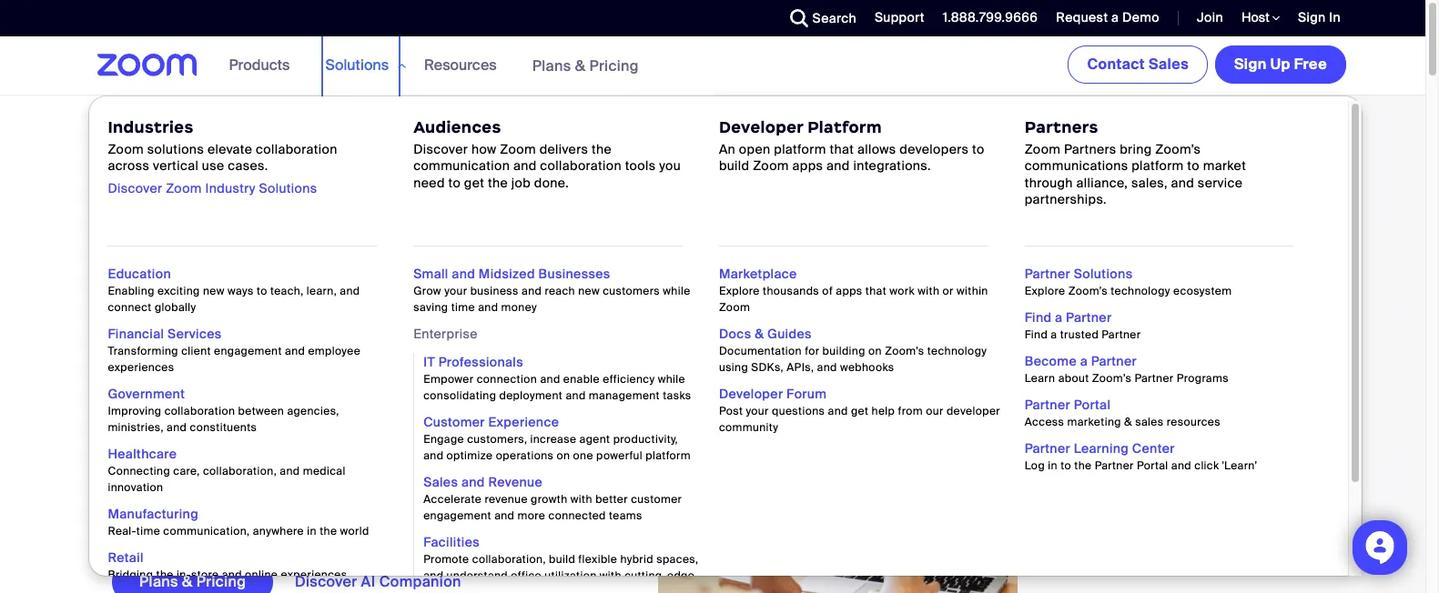 Task type: vqa. For each thing, say whether or not it's contained in the screenshot.


Task type: locate. For each thing, give the bounding box(es) containing it.
your
[[222, 119, 249, 135], [444, 284, 468, 299], [746, 404, 769, 419], [315, 450, 353, 474], [560, 476, 599, 499]]

1 horizontal spatial technology
[[928, 344, 987, 359]]

partnerships.
[[1025, 191, 1107, 207]]

a for become
[[1081, 353, 1088, 370]]

0 horizontal spatial plans
[[139, 573, 178, 592]]

solutions inside dropdown button
[[325, 56, 389, 75]]

1 horizontal spatial on
[[869, 344, 882, 359]]

healthcare
[[108, 446, 177, 463]]

2 horizontal spatial solutions
[[1074, 266, 1133, 282]]

your up connected on the bottom left
[[560, 476, 599, 499]]

1 horizontal spatial platform
[[774, 141, 827, 158]]

to down communication
[[448, 174, 461, 191]]

0 vertical spatial companion
[[190, 450, 291, 474]]

build down an
[[719, 158, 750, 174]]

products button
[[229, 36, 298, 95]]

partner down find a partner find a trusted partner
[[1091, 353, 1137, 370]]

the right delivers
[[592, 141, 612, 158]]

within
[[957, 284, 989, 299]]

0 horizontal spatial discover
[[108, 180, 162, 196]]

ai up empowers
[[168, 450, 185, 474]]

sign in
[[1299, 9, 1341, 25]]

0 horizontal spatial pricing
[[197, 573, 246, 592]]

sales and revenue accelerate revenue growth with better customer engagement and more connected teams
[[424, 474, 682, 524]]

your inside zoom ai companion is your trusted digital assistant that empowers you.
[[315, 450, 353, 474]]

2 vertical spatial technology
[[424, 586, 483, 594]]

bridging
[[108, 568, 153, 583]]

companion for zoom
[[190, 450, 291, 474]]

1 vertical spatial engagement
[[424, 509, 492, 524]]

sign left 'up'
[[1235, 55, 1267, 74]]

sales,
[[1132, 174, 1168, 191]]

portal down center
[[1137, 459, 1169, 474]]

discover up communication
[[414, 141, 468, 158]]

that inside zoom ai companion is your trusted digital assistant that empowers you.
[[567, 450, 601, 474]]

technology
[[1111, 284, 1171, 299], [928, 344, 987, 359], [424, 586, 483, 594]]

midsized
[[479, 266, 535, 282]]

at
[[331, 476, 349, 499]]

your up community
[[746, 404, 769, 419]]

that inside 'ai that makes you more'
[[191, 198, 330, 277]]

a inside become a partner learn about zoom's partner programs
[[1081, 353, 1088, 370]]

1 horizontal spatial build
[[719, 158, 750, 174]]

0 vertical spatial while
[[663, 284, 691, 299]]

experiences down 'transforming'
[[108, 361, 174, 375]]

1 horizontal spatial collaboration,
[[472, 553, 546, 567]]

your inside small and midsized businesses grow your business and reach new customers while saving time and money
[[444, 284, 468, 299]]

sign inside button
[[1235, 55, 1267, 74]]

1 vertical spatial more
[[518, 509, 546, 524]]

0 vertical spatial solutions
[[325, 56, 389, 75]]

discover inside "audiences discover how zoom delivers the communication and collaboration tools you need to get the job done."
[[414, 141, 468, 158]]

enterprise element
[[414, 353, 701, 594]]

engagement right client
[[214, 344, 282, 359]]

enterprise
[[414, 326, 478, 342]]

to inside education enabling exciting new ways to teach, learn, and connect globally
[[257, 284, 267, 299]]

and inside healthcare connecting care, collaboration, and medical innovation
[[280, 464, 300, 479]]

0 vertical spatial more
[[250, 268, 418, 347]]

2 vertical spatial discover
[[295, 573, 357, 592]]

build up utilization
[[549, 553, 576, 567]]

marketplace explore thousands of apps that work with or within zoom
[[719, 266, 989, 315]]

and down "promote"
[[424, 569, 444, 584]]

time up enterprise
[[451, 300, 475, 315]]

1 horizontal spatial more
[[518, 509, 546, 524]]

with down 'flexible'
[[600, 569, 622, 584]]

zoom up innovation
[[112, 450, 163, 474]]

cases.
[[228, 158, 268, 174]]

0 horizontal spatial companion
[[190, 450, 291, 474]]

ways
[[228, 284, 254, 299]]

2 horizontal spatial technology
[[1111, 284, 1171, 299]]

partner up the find a partner link
[[1025, 266, 1071, 282]]

exciting
[[158, 284, 200, 299]]

and inside government improving collaboration between agencies, ministries, and constituents
[[167, 421, 187, 435]]

that down agent
[[567, 450, 601, 474]]

0 vertical spatial tools
[[156, 119, 187, 135]]

demo
[[1123, 9, 1160, 25]]

1 horizontal spatial trusted
[[1061, 328, 1099, 342]]

productive
[[112, 337, 464, 417]]

edge
[[667, 569, 695, 584]]

collaboration inside "audiences discover how zoom delivers the communication and collaboration tools you need to get the job done."
[[540, 158, 622, 174]]

to right ways
[[257, 284, 267, 299]]

1 horizontal spatial collaboration
[[256, 141, 338, 158]]

1.888.799.9666 button
[[929, 0, 1043, 36], [943, 9, 1038, 25]]

0 horizontal spatial sales
[[424, 474, 458, 491]]

plans & pricing inside product information navigation
[[532, 56, 639, 75]]

1 explore from the left
[[719, 284, 760, 299]]

tools
[[156, 119, 187, 135], [625, 158, 656, 174]]

docs
[[719, 326, 752, 342]]

trusted up no
[[357, 450, 420, 474]]

and inside customer experience engage customers, increase agent productivity, and optimize operations on one powerful platform
[[424, 449, 444, 463]]

to inside partners zoom partners bring zoom's communications platform to market through alliance, sales, and service partnerships.
[[1188, 158, 1200, 174]]

zoom's down partner solutions link
[[1069, 284, 1108, 299]]

while up tasks
[[658, 372, 686, 387]]

customer experience engage customers, increase agent productivity, and optimize operations on one powerful platform
[[424, 414, 691, 463]]

2 new from the left
[[578, 284, 600, 299]]

0 vertical spatial sign
[[1299, 9, 1326, 25]]

companion down "promote"
[[379, 573, 462, 592]]

1 vertical spatial pricing
[[197, 573, 246, 592]]

work
[[890, 284, 915, 299]]

0 vertical spatial experiences
[[108, 361, 174, 375]]

that down industry
[[191, 198, 330, 277]]

0 horizontal spatial trusted
[[357, 450, 420, 474]]

ecosystem
[[1174, 284, 1232, 299]]

engagement inside financial services transforming client engagement and employee experiences
[[214, 344, 282, 359]]

1 developer from the top
[[719, 117, 804, 137]]

forum
[[787, 386, 827, 402]]

your inside included at no additional cost with your paid zoom user account.
[[560, 476, 599, 499]]

solutions inside partner solutions explore zoom's technology ecosystem
[[1074, 266, 1133, 282]]

powerful
[[597, 449, 643, 463]]

1 horizontal spatial tools
[[625, 158, 656, 174]]

flexible
[[579, 553, 618, 567]]

and down for
[[817, 361, 837, 375]]

allows
[[858, 141, 897, 158]]

the inside the manufacturing real-time communication, anywhere in the world
[[320, 524, 337, 539]]

empower
[[424, 372, 474, 387]]

industry
[[205, 180, 256, 196]]

1 horizontal spatial new
[[578, 284, 600, 299]]

products
[[229, 56, 290, 75]]

1 horizontal spatial time
[[451, 300, 475, 315]]

platform up sales,
[[1132, 158, 1184, 174]]

1 vertical spatial in
[[307, 524, 317, 539]]

0 vertical spatial build
[[719, 158, 750, 174]]

companion
[[190, 450, 291, 474], [379, 573, 462, 592]]

get down communication
[[464, 174, 485, 191]]

1 horizontal spatial discover
[[295, 573, 357, 592]]

collaboration, inside healthcare connecting care, collaboration, and medical innovation
[[203, 464, 277, 479]]

discover down across
[[108, 180, 162, 196]]

healthcare connecting care, collaboration, and medical innovation
[[108, 446, 346, 495]]

tasks
[[663, 389, 692, 403]]

0 horizontal spatial experiences
[[108, 361, 174, 375]]

in right log on the bottom right
[[1048, 459, 1058, 474]]

0 horizontal spatial in
[[307, 524, 317, 539]]

1 horizontal spatial in
[[1048, 459, 1058, 474]]

partner up sales on the bottom of the page
[[1135, 372, 1174, 386]]

0 horizontal spatial tools
[[156, 119, 187, 135]]

1 horizontal spatial engagement
[[424, 509, 492, 524]]

sign for sign in
[[1299, 9, 1326, 25]]

1 vertical spatial get
[[851, 404, 869, 419]]

that inside developer platform an open platform that allows developers to build zoom apps and integrations.
[[830, 141, 854, 158]]

learning
[[1074, 441, 1129, 457]]

technology down or
[[928, 344, 987, 359]]

that left work
[[866, 284, 887, 299]]

sales up accelerate
[[424, 474, 458, 491]]

1 vertical spatial build
[[549, 553, 576, 567]]

utilization
[[545, 569, 597, 584]]

1 vertical spatial solutions
[[259, 180, 317, 196]]

with up connected on the bottom left
[[571, 493, 593, 507]]

in right anywhere
[[307, 524, 317, 539]]

plans inside product information navigation
[[532, 56, 571, 75]]

you
[[660, 158, 681, 174], [112, 268, 234, 347]]

apps
[[793, 158, 823, 174], [836, 284, 863, 299]]

0 vertical spatial trusted
[[1061, 328, 1099, 342]]

get
[[464, 174, 485, 191], [851, 404, 869, 419]]

0 vertical spatial find
[[1025, 310, 1052, 326]]

and down business
[[478, 300, 498, 315]]

0 horizontal spatial technology
[[424, 586, 483, 594]]

docs & guides link
[[719, 326, 812, 342]]

0 horizontal spatial collaboration,
[[203, 464, 277, 479]]

marketing
[[1068, 415, 1122, 430]]

and inside financial services transforming client engagement and employee experiences
[[285, 344, 305, 359]]

0 vertical spatial time
[[451, 300, 475, 315]]

2 horizontal spatial discover
[[414, 141, 468, 158]]

1 vertical spatial companion
[[379, 573, 462, 592]]

partner up the access
[[1025, 397, 1071, 413]]

plans & pricing up delivers
[[532, 56, 639, 75]]

0 horizontal spatial platform
[[646, 449, 691, 463]]

one
[[573, 449, 594, 463]]

engagement inside sales and revenue accelerate revenue growth with better customer engagement and more connected teams
[[424, 509, 492, 524]]

1.888.799.9666
[[943, 9, 1038, 25]]

that
[[830, 141, 854, 158], [191, 198, 330, 277], [866, 284, 887, 299], [567, 450, 601, 474]]

1 vertical spatial sales
[[424, 474, 458, 491]]

tools inside "audiences discover how zoom delivers the communication and collaboration tools you need to get the job done."
[[625, 158, 656, 174]]

plans down retail "link" on the left of the page
[[139, 573, 178, 592]]

communications
[[1025, 158, 1129, 174]]

ai tools to fit your needs link
[[112, 113, 432, 142]]

build inside "facilities promote collaboration, build flexible hybrid spaces, and understand office utilization with cutting-edge technology"
[[549, 553, 576, 567]]

employee
[[308, 344, 361, 359]]

0 vertical spatial in
[[1048, 459, 1058, 474]]

1 horizontal spatial sign
[[1299, 9, 1326, 25]]

collaboration up constituents
[[164, 404, 235, 419]]

1 horizontal spatial companion
[[379, 573, 462, 592]]

1 horizontal spatial solutions
[[325, 56, 389, 75]]

ai inside zoom ai companion is your trusted digital assistant that empowers you.
[[168, 450, 185, 474]]

0 vertical spatial you
[[660, 158, 681, 174]]

2 explore from the left
[[1025, 284, 1066, 299]]

1 horizontal spatial get
[[851, 404, 869, 419]]

0 vertical spatial on
[[869, 344, 882, 359]]

zoom inside "marketplace explore thousands of apps that work with or within zoom"
[[719, 300, 750, 315]]

the left in-
[[156, 568, 174, 583]]

zoom's inside partners zoom partners bring zoom's communications platform to market through alliance, sales, and service partnerships.
[[1156, 141, 1201, 158]]

and right sales,
[[1171, 174, 1195, 191]]

zoom up job on the top
[[500, 141, 536, 158]]

and right "questions"
[[828, 404, 848, 419]]

no
[[353, 476, 376, 499]]

to
[[191, 119, 203, 135], [973, 141, 985, 158], [1188, 158, 1200, 174], [448, 174, 461, 191], [257, 284, 267, 299], [1061, 459, 1072, 474]]

1 vertical spatial sign
[[1235, 55, 1267, 74]]

1 vertical spatial plans & pricing
[[139, 573, 246, 592]]

to right log on the bottom right
[[1061, 459, 1072, 474]]

with inside included at no additional cost with your paid zoom user account.
[[518, 476, 555, 499]]

2 horizontal spatial collaboration
[[540, 158, 622, 174]]

0 horizontal spatial sign
[[1235, 55, 1267, 74]]

banner
[[76, 36, 1364, 594]]

1 vertical spatial trusted
[[357, 450, 420, 474]]

globally
[[155, 300, 196, 315]]

build inside developer platform an open platform that allows developers to build zoom apps and integrations.
[[719, 158, 750, 174]]

0 vertical spatial discover
[[414, 141, 468, 158]]

discover down 'world'
[[295, 573, 357, 592]]

collaboration
[[256, 141, 338, 158], [540, 158, 622, 174], [164, 404, 235, 419]]

1 vertical spatial developer
[[719, 386, 784, 402]]

& down the communication,
[[182, 573, 193, 592]]

0 horizontal spatial build
[[549, 553, 576, 567]]

collaboration, up user
[[203, 464, 277, 479]]

sales right the contact
[[1149, 55, 1189, 74]]

developer
[[719, 117, 804, 137], [719, 386, 784, 402]]

and left employee on the left bottom of page
[[285, 344, 305, 359]]

retail
[[108, 550, 144, 566]]

and up money
[[522, 284, 542, 299]]

0 horizontal spatial portal
[[1074, 397, 1111, 413]]

and left medical
[[280, 464, 300, 479]]

sign for sign up free
[[1235, 55, 1267, 74]]

pricing inside product information navigation
[[590, 56, 639, 75]]

digital
[[425, 450, 478, 474]]

sales inside sales and revenue accelerate revenue growth with better customer engagement and more connected teams
[[424, 474, 458, 491]]

1 horizontal spatial sales
[[1149, 55, 1189, 74]]

developer for platform
[[719, 117, 804, 137]]

resources
[[424, 56, 497, 75]]

zoom's right "bring"
[[1156, 141, 1201, 158]]

the left job on the top
[[488, 174, 508, 191]]

up
[[1271, 55, 1291, 74]]

0 vertical spatial technology
[[1111, 284, 1171, 299]]

use
[[202, 158, 225, 174]]

& left sales on the bottom of the page
[[1125, 415, 1133, 430]]

experiences inside retail bridging the in-store and online experiences
[[281, 568, 347, 583]]

technology down understand
[[424, 586, 483, 594]]

and right learn,
[[340, 284, 360, 299]]

1 find from the top
[[1025, 310, 1052, 326]]

and
[[514, 158, 537, 174], [827, 158, 850, 174], [1171, 174, 1195, 191], [452, 266, 475, 282], [340, 284, 360, 299], [522, 284, 542, 299], [478, 300, 498, 315], [285, 344, 305, 359], [817, 361, 837, 375], [540, 372, 561, 387], [566, 389, 586, 403], [828, 404, 848, 419], [167, 421, 187, 435], [424, 449, 444, 463], [1172, 459, 1192, 474], [280, 464, 300, 479], [462, 474, 485, 491], [495, 509, 515, 524], [222, 568, 242, 583], [424, 569, 444, 584]]

1 vertical spatial tools
[[625, 158, 656, 174]]

1 horizontal spatial experiences
[[281, 568, 347, 583]]

0 vertical spatial collaboration,
[[203, 464, 277, 479]]

experiences inside financial services transforming client engagement and employee experiences
[[108, 361, 174, 375]]

and inside education enabling exciting new ways to teach, learn, and connect globally
[[340, 284, 360, 299]]

plans & pricing link
[[532, 56, 639, 75], [532, 56, 639, 75], [112, 562, 273, 594]]

developer inside developer platform an open platform that allows developers to build zoom apps and integrations.
[[719, 117, 804, 137]]

technology inside 'docs & guides documentation for building on zoom's technology using sdks, apis, and webhooks'
[[928, 344, 987, 359]]

and inside "facilities promote collaboration, build flexible hybrid spaces, and understand office utilization with cutting-edge technology"
[[424, 569, 444, 584]]

with left or
[[918, 284, 940, 299]]

while inside 'it professionals empower connection and enable efficiency while consolidating deployment and management tasks'
[[658, 372, 686, 387]]

trusted inside find a partner find a trusted partner
[[1061, 328, 1099, 342]]

1 vertical spatial time
[[136, 524, 160, 539]]

1 vertical spatial while
[[658, 372, 686, 387]]

time inside the manufacturing real-time communication, anywhere in the world
[[136, 524, 160, 539]]

to right developers on the right
[[973, 141, 985, 158]]

0 horizontal spatial apps
[[793, 158, 823, 174]]

0 vertical spatial portal
[[1074, 397, 1111, 413]]

apps right of
[[836, 284, 863, 299]]

platform inside customer experience engage customers, increase agent productivity, and optimize operations on one powerful platform
[[646, 449, 691, 463]]

zoom down empowers
[[156, 501, 207, 525]]

find a partner link
[[1025, 310, 1112, 326]]

1 vertical spatial collaboration,
[[472, 553, 546, 567]]

0 horizontal spatial more
[[250, 268, 418, 347]]

optimize
[[447, 449, 493, 463]]

a for request
[[1112, 9, 1119, 25]]

zoom's inside 'docs & guides documentation for building on zoom's technology using sdks, apis, and webhooks'
[[885, 344, 925, 359]]

1 vertical spatial experiences
[[281, 568, 347, 583]]

enable
[[563, 372, 600, 387]]

technology left ecosystem
[[1111, 284, 1171, 299]]

discover
[[414, 141, 468, 158], [108, 180, 162, 196], [295, 573, 357, 592]]

new down businesses
[[578, 284, 600, 299]]

on up webhooks
[[869, 344, 882, 359]]

plans up delivers
[[532, 56, 571, 75]]

explore up the find a partner link
[[1025, 284, 1066, 299]]

2 vertical spatial solutions
[[1074, 266, 1133, 282]]

sign in link
[[1285, 0, 1350, 36], [1299, 9, 1341, 25]]

0 vertical spatial plans & pricing
[[532, 56, 639, 75]]

a left demo
[[1112, 9, 1119, 25]]

using
[[719, 361, 749, 375]]

zoom's inside become a partner learn about zoom's partner programs
[[1093, 372, 1132, 386]]

time inside small and midsized businesses grow your business and reach new customers while saving time and money
[[451, 300, 475, 315]]

0 horizontal spatial engagement
[[214, 344, 282, 359]]

explore down marketplace link
[[719, 284, 760, 299]]

facilities promote collaboration, build flexible hybrid spaces, and understand office utilization with cutting-edge technology
[[424, 535, 699, 594]]

developer inside developer forum post your questions and get help from our developer community
[[719, 386, 784, 402]]

product information navigation
[[89, 36, 1364, 594]]

developer for forum
[[719, 386, 784, 402]]

zoom up docs
[[719, 300, 750, 315]]

connecting
[[108, 464, 170, 479]]

join link
[[1184, 0, 1228, 36], [1197, 9, 1224, 25]]

1 horizontal spatial plans & pricing
[[532, 56, 639, 75]]

2 horizontal spatial platform
[[1132, 158, 1184, 174]]

new inside small and midsized businesses grow your business and reach new customers while saving time and money
[[578, 284, 600, 299]]

0 horizontal spatial solutions
[[259, 180, 317, 196]]

get inside "audiences discover how zoom delivers the communication and collaboration tools you need to get the job done."
[[464, 174, 485, 191]]

time down manufacturing
[[136, 524, 160, 539]]

right image
[[400, 120, 418, 135]]

solutions
[[325, 56, 389, 75], [259, 180, 317, 196], [1074, 266, 1133, 282]]

1 vertical spatial you
[[112, 268, 234, 347]]

zoom's inside partner solutions explore zoom's technology ecosystem
[[1069, 284, 1108, 299]]

0 horizontal spatial get
[[464, 174, 485, 191]]

platform down productivity,
[[646, 449, 691, 463]]

0 vertical spatial apps
[[793, 158, 823, 174]]

collaboration inside government improving collaboration between agencies, ministries, and constituents
[[164, 404, 235, 419]]

discover inside industries zoom solutions elevate collaboration across vertical use cases. discover zoom industry solutions
[[108, 180, 162, 196]]

1 new from the left
[[203, 284, 225, 299]]

0 vertical spatial plans
[[532, 56, 571, 75]]

0 horizontal spatial collaboration
[[164, 404, 235, 419]]

sign
[[1299, 9, 1326, 25], [1235, 55, 1267, 74]]

1 vertical spatial find
[[1025, 328, 1048, 342]]

trusted inside zoom ai companion is your trusted digital assistant that empowers you.
[[357, 450, 420, 474]]

the down partner learning center link
[[1075, 459, 1092, 474]]

operations
[[496, 449, 554, 463]]

a for find
[[1055, 310, 1063, 326]]

plans & pricing down the communication,
[[139, 573, 246, 592]]

facilities
[[424, 535, 480, 551]]

0 vertical spatial developer
[[719, 117, 804, 137]]

2 developer from the top
[[719, 386, 784, 402]]

and inside retail bridging the in-store and online experiences
[[222, 568, 242, 583]]

accelerate
[[424, 493, 482, 507]]

your up at
[[315, 450, 353, 474]]

0 horizontal spatial explore
[[719, 284, 760, 299]]

sign left in
[[1299, 9, 1326, 25]]

and down "engage"
[[424, 449, 444, 463]]

portal up marketing
[[1074, 397, 1111, 413]]

deployment
[[499, 389, 563, 403]]

the inside retail bridging the in-store and online experiences
[[156, 568, 174, 583]]

companion up you.
[[190, 450, 291, 474]]

developer up open
[[719, 117, 804, 137]]

and up job on the top
[[514, 158, 537, 174]]

zoom's up webhooks
[[885, 344, 925, 359]]

1 vertical spatial discover
[[108, 180, 162, 196]]

partner up become a partner learn about zoom's partner programs
[[1102, 328, 1141, 342]]

collaboration down delivers
[[540, 158, 622, 174]]

1 vertical spatial on
[[557, 449, 570, 463]]

get left 'help'
[[851, 404, 869, 419]]

healthcare link
[[108, 446, 177, 463]]

1 vertical spatial plans
[[139, 573, 178, 592]]

and left "click"
[[1172, 459, 1192, 474]]

0 horizontal spatial you
[[112, 268, 234, 347]]

0 vertical spatial sales
[[1149, 55, 1189, 74]]

0 horizontal spatial new
[[203, 284, 225, 299]]

that down platform
[[830, 141, 854, 158]]

post
[[719, 404, 743, 419]]

developer up post at bottom
[[719, 386, 784, 402]]

and down optimize
[[462, 474, 485, 491]]



Task type: describe. For each thing, give the bounding box(es) containing it.
communication
[[414, 158, 510, 174]]

trusted for a
[[1061, 328, 1099, 342]]

discover ai companion link
[[295, 562, 489, 594]]

solutions
[[147, 141, 204, 158]]

search button
[[776, 0, 861, 36]]

thousands
[[763, 284, 820, 299]]

assistant
[[483, 450, 562, 474]]

to inside partner learning center log in to the partner portal and click 'learn'
[[1061, 459, 1072, 474]]

efficiency
[[603, 372, 655, 387]]

partner up log on the bottom right
[[1025, 441, 1071, 457]]

need
[[414, 174, 445, 191]]

bring
[[1120, 141, 1152, 158]]

businesses
[[539, 266, 611, 282]]

you inside 'ai that makes you more'
[[112, 268, 234, 347]]

is
[[296, 450, 311, 474]]

learn,
[[307, 284, 337, 299]]

join link left host
[[1184, 0, 1228, 36]]

cutting-
[[625, 569, 667, 584]]

& up delivers
[[575, 56, 586, 75]]

2 find from the top
[[1025, 328, 1048, 342]]

apps inside developer platform an open platform that allows developers to build zoom apps and integrations.
[[793, 158, 823, 174]]

customer
[[424, 414, 485, 431]]

partner inside partner solutions explore zoom's technology ecosystem
[[1025, 266, 1071, 282]]

online
[[245, 568, 278, 583]]

partner learning center log in to the partner portal and click 'learn'
[[1025, 441, 1258, 474]]

become
[[1025, 353, 1077, 370]]

retail bridging the in-store and online experiences
[[108, 550, 347, 583]]

request
[[1057, 9, 1109, 25]]

and right small
[[452, 266, 475, 282]]

grow
[[414, 284, 442, 299]]

and inside developer forum post your questions and get help from our developer community
[[828, 404, 848, 419]]

meetings navigation
[[1065, 36, 1350, 87]]

financial
[[108, 326, 164, 342]]

center
[[1133, 441, 1175, 457]]

on inside 'docs & guides documentation for building on zoom's technology using sdks, apis, and webhooks'
[[869, 344, 882, 359]]

connected
[[549, 509, 606, 524]]

to inside developer platform an open platform that allows developers to build zoom apps and integrations.
[[973, 141, 985, 158]]

zoom inside "audiences discover how zoom delivers the communication and collaboration tools you need to get the job done."
[[500, 141, 536, 158]]

in
[[1330, 9, 1341, 25]]

'learn'
[[1223, 459, 1258, 474]]

solutions button
[[325, 36, 406, 95]]

to inside "audiences discover how zoom delivers the communication and collaboration tools you need to get the job done."
[[448, 174, 461, 191]]

banner containing industries
[[76, 36, 1364, 594]]

access
[[1025, 415, 1065, 430]]

zoom inside developer platform an open platform that allows developers to build zoom apps and integrations.
[[753, 158, 789, 174]]

experiences for services
[[108, 361, 174, 375]]

companion for discover
[[379, 573, 462, 592]]

customer
[[631, 493, 682, 507]]

resources button
[[424, 36, 505, 95]]

our
[[926, 404, 944, 419]]

facilities link
[[424, 535, 480, 551]]

revenue
[[488, 474, 543, 491]]

apps inside "marketplace explore thousands of apps that work with or within zoom"
[[836, 284, 863, 299]]

agent
[[580, 433, 610, 447]]

additional
[[380, 476, 470, 499]]

partner learning center link
[[1025, 441, 1175, 457]]

in inside the manufacturing real-time communication, anywhere in the world
[[307, 524, 317, 539]]

partners zoom partners bring zoom's communications platform to market through alliance, sales, and service partnerships.
[[1025, 117, 1247, 207]]

connect
[[108, 300, 152, 315]]

it professionals link
[[424, 354, 524, 371]]

sign up free button
[[1216, 46, 1347, 84]]

more inside sales and revenue accelerate revenue growth with better customer engagement and more connected teams
[[518, 509, 546, 524]]

paid
[[112, 501, 151, 525]]

zoom up across
[[108, 141, 144, 158]]

market
[[1203, 158, 1247, 174]]

ai up solutions
[[140, 119, 153, 135]]

how
[[472, 141, 497, 158]]

with inside "marketplace explore thousands of apps that work with or within zoom"
[[918, 284, 940, 299]]

request a demo
[[1057, 9, 1160, 25]]

your right fit
[[222, 119, 249, 135]]

trusted for your
[[357, 450, 420, 474]]

portal inside partner portal access marketing & sales resources
[[1074, 397, 1111, 413]]

and inside partner learning center log in to the partner portal and click 'learn'
[[1172, 459, 1192, 474]]

platform inside partners zoom partners bring zoom's communications platform to market through alliance, sales, and service partnerships.
[[1132, 158, 1184, 174]]

agencies,
[[287, 404, 339, 419]]

developer
[[947, 404, 1001, 419]]

productivity,
[[613, 433, 678, 447]]

to left fit
[[191, 119, 203, 135]]

teams
[[609, 509, 643, 524]]

ai inside 'ai that makes you more'
[[112, 198, 176, 277]]

1 vertical spatial partners
[[1065, 141, 1117, 158]]

portal inside partner learning center log in to the partner portal and click 'learn'
[[1137, 459, 1169, 474]]

developer forum post your questions and get help from our developer community
[[719, 386, 1001, 435]]

it professionals empower connection and enable efficiency while consolidating deployment and management tasks
[[424, 354, 692, 403]]

ai down 'world'
[[361, 573, 376, 592]]

the inside partner learning center log in to the partner portal and click 'learn'
[[1075, 459, 1092, 474]]

engage
[[424, 433, 464, 447]]

included
[[248, 476, 326, 499]]

zoom inside partners zoom partners bring zoom's communications platform to market through alliance, sales, and service partnerships.
[[1025, 141, 1061, 158]]

technology inside partner solutions explore zoom's technology ecosystem
[[1111, 284, 1171, 299]]

connection
[[477, 372, 537, 387]]

collaboration inside industries zoom solutions elevate collaboration across vertical use cases. discover zoom industry solutions
[[256, 141, 338, 158]]

& inside 'docs & guides documentation for building on zoom's technology using sdks, apis, and webhooks'
[[755, 326, 764, 342]]

zoom inside included at no additional cost with your paid zoom user account.
[[156, 501, 207, 525]]

become a partner learn about zoom's partner programs
[[1025, 353, 1229, 386]]

with inside sales and revenue accelerate revenue growth with better customer engagement and more connected teams
[[571, 493, 593, 507]]

anywhere
[[253, 524, 304, 539]]

needs
[[252, 119, 291, 135]]

new inside education enabling exciting new ways to teach, learn, and connect globally
[[203, 284, 225, 299]]

zoom inside zoom ai companion is your trusted digital assistant that empowers you.
[[112, 450, 163, 474]]

a down the find a partner link
[[1051, 328, 1058, 342]]

sales inside contact sales link
[[1149, 55, 1189, 74]]

platform inside developer platform an open platform that allows developers to build zoom apps and integrations.
[[774, 141, 827, 158]]

money
[[501, 300, 537, 315]]

and up deployment
[[540, 372, 561, 387]]

search
[[813, 10, 857, 26]]

understand
[[447, 569, 508, 584]]

customer experience link
[[424, 414, 559, 431]]

partner down learning
[[1095, 459, 1134, 474]]

explore inside partner solutions explore zoom's technology ecosystem
[[1025, 284, 1066, 299]]

join
[[1197, 9, 1224, 25]]

retail link
[[108, 550, 144, 566]]

contact sales link
[[1068, 46, 1208, 84]]

get inside developer forum post your questions and get help from our developer community
[[851, 404, 869, 419]]

industries zoom solutions elevate collaboration across vertical use cases. discover zoom industry solutions
[[108, 117, 338, 196]]

host
[[1242, 9, 1273, 25]]

apis,
[[787, 361, 814, 375]]

free
[[1295, 55, 1328, 74]]

community
[[719, 421, 779, 435]]

ministries,
[[108, 421, 164, 435]]

contact
[[1088, 55, 1145, 74]]

better
[[596, 493, 628, 507]]

zoom interface icon image
[[727, 226, 1086, 372]]

fit
[[206, 119, 219, 135]]

experiences for bridging
[[281, 568, 347, 583]]

zoom down vertical
[[166, 180, 202, 196]]

you inside "audiences discover how zoom delivers the communication and collaboration tools you need to get the job done."
[[660, 158, 681, 174]]

partner up become a partner link
[[1066, 310, 1112, 326]]

customers
[[603, 284, 660, 299]]

of
[[823, 284, 833, 299]]

zoom logo image
[[97, 54, 197, 76]]

technology inside "facilities promote collaboration, build flexible hybrid spaces, and understand office utilization with cutting-edge technology"
[[424, 586, 483, 594]]

discover ai companion
[[295, 573, 462, 592]]

small and midsized businesses grow your business and reach new customers while saving time and money
[[414, 266, 691, 315]]

explore inside "marketplace explore thousands of apps that work with or within zoom"
[[719, 284, 760, 299]]

ai that makes you more
[[112, 198, 558, 347]]

partner solutions link
[[1025, 266, 1133, 282]]

manufacturing real-time communication, anywhere in the world
[[108, 506, 369, 539]]

& inside partner portal access marketing & sales resources
[[1125, 415, 1133, 430]]

vertical
[[153, 158, 199, 174]]

sign up free
[[1235, 55, 1328, 74]]

join link up meetings navigation
[[1197, 9, 1224, 25]]

solutions inside industries zoom solutions elevate collaboration across vertical use cases. discover zoom industry solutions
[[259, 180, 317, 196]]

and inside developer platform an open platform that allows developers to build zoom apps and integrations.
[[827, 158, 850, 174]]

and down enable
[[566, 389, 586, 403]]

growth
[[531, 493, 568, 507]]

and inside "audiences discover how zoom delivers the communication and collaboration tools you need to get the job done."
[[514, 158, 537, 174]]

business
[[471, 284, 519, 299]]

0 vertical spatial partners
[[1025, 117, 1099, 137]]

real-
[[108, 524, 136, 539]]

while inside small and midsized businesses grow your business and reach new customers while saving time and money
[[663, 284, 691, 299]]

through
[[1025, 174, 1073, 191]]

and down revenue
[[495, 509, 515, 524]]

and inside partners zoom partners bring zoom's communications platform to market through alliance, sales, and service partnerships.
[[1171, 174, 1195, 191]]

more inside 'ai that makes you more'
[[250, 268, 418, 347]]

collaboration, inside "facilities promote collaboration, build flexible hybrid spaces, and understand office utilization with cutting-edge technology"
[[472, 553, 546, 567]]

in inside partner learning center log in to the partner portal and click 'learn'
[[1048, 459, 1058, 474]]

that inside "marketplace explore thousands of apps that work with or within zoom"
[[866, 284, 887, 299]]

resources
[[1167, 415, 1221, 430]]

innovation
[[108, 481, 163, 495]]

discover zoom industry solutions link
[[108, 180, 317, 196]]

teach,
[[270, 284, 304, 299]]

partner inside partner portal access marketing & sales resources
[[1025, 397, 1071, 413]]

with inside "facilities promote collaboration, build flexible hybrid spaces, and understand office utilization with cutting-edge technology"
[[600, 569, 622, 584]]

and inside 'docs & guides documentation for building on zoom's technology using sdks, apis, and webhooks'
[[817, 361, 837, 375]]

your inside developer forum post your questions and get help from our developer community
[[746, 404, 769, 419]]

on inside customer experience engage customers, increase agent productivity, and optimize operations on one powerful platform
[[557, 449, 570, 463]]



